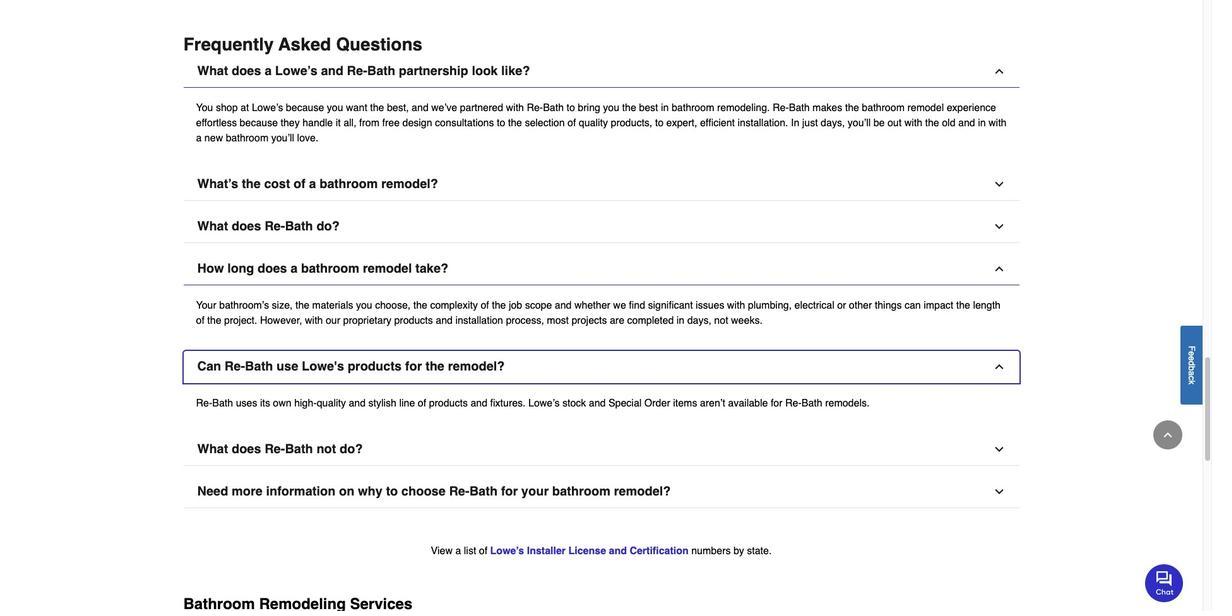 Task type: describe. For each thing, give the bounding box(es) containing it.
f e e d b a c k button
[[1181, 326, 1203, 405]]

to down the "best"
[[655, 117, 664, 129]]

the inside can re-bath use lowe's products for the remodel? button
[[426, 359, 445, 374]]

all,
[[344, 117, 357, 129]]

you shop at lowe's because you want the best, and we've partnered with re-bath to bring you the best in bathroom remodeling. re-bath makes the bathroom remodel experience effortless because they handle it all, from free design consultations to the selection of quality products, to expert, efficient installation. in just days, you'll be out with the old and in with a new bathroom you'll love.
[[196, 102, 1007, 144]]

own
[[273, 398, 292, 409]]

what does re-bath not do? button
[[183, 434, 1019, 466]]

1 vertical spatial for
[[771, 398, 783, 409]]

shop
[[216, 102, 238, 114]]

selection
[[525, 117, 565, 129]]

need more information on why to choose re-bath for your bathroom remodel?
[[197, 484, 671, 499]]

what for what does a lowe's and re-bath partnership look like?
[[197, 64, 228, 78]]

its
[[260, 398, 270, 409]]

design
[[403, 117, 432, 129]]

love.
[[297, 132, 319, 144]]

handle
[[303, 117, 333, 129]]

does for what does re-bath not do?
[[232, 442, 261, 456]]

0 vertical spatial because
[[286, 102, 324, 114]]

quality inside 'you shop at lowe's because you want the best, and we've partnered with re-bath to bring you the best in bathroom remodeling. re-bath makes the bathroom remodel experience effortless because they handle it all, from free design consultations to the selection of quality products, to expert, efficient installation. in just days, you'll be out with the old and in with a new bathroom you'll love.'
[[579, 117, 608, 129]]

re- up selection at the left
[[527, 102, 543, 114]]

however,
[[260, 315, 302, 326]]

just
[[802, 117, 818, 129]]

and up design at left
[[412, 102, 429, 114]]

a left list
[[456, 545, 461, 557]]

it
[[336, 117, 341, 129]]

of inside 'you shop at lowe's because you want the best, and we've partnered with re-bath to bring you the best in bathroom remodeling. re-bath makes the bathroom remodel experience effortless because they handle it all, from free design consultations to the selection of quality products, to expert, efficient installation. in just days, you'll be out with the old and in with a new bathroom you'll love.'
[[568, 117, 576, 129]]

0 horizontal spatial quality
[[317, 398, 346, 409]]

of right list
[[479, 545, 488, 557]]

of inside button
[[294, 177, 306, 191]]

numbers
[[692, 545, 731, 557]]

partnered
[[460, 102, 503, 114]]

your
[[196, 300, 216, 311]]

items
[[673, 398, 697, 409]]

d
[[1187, 361, 1197, 366]]

with left the our
[[305, 315, 323, 326]]

bath left remodels. at bottom
[[802, 398, 823, 409]]

2 vertical spatial products
[[429, 398, 468, 409]]

from
[[359, 117, 380, 129]]

scope
[[525, 300, 552, 311]]

not inside button
[[317, 442, 336, 456]]

b
[[1187, 366, 1197, 371]]

remodel inside button
[[363, 261, 412, 276]]

impact
[[924, 300, 954, 311]]

0 horizontal spatial in
[[661, 102, 669, 114]]

you for take?
[[356, 300, 372, 311]]

find
[[629, 300, 645, 311]]

bath left your
[[470, 484, 498, 499]]

with right out
[[905, 117, 923, 129]]

bath up in
[[789, 102, 810, 114]]

bath left uses
[[212, 398, 233, 409]]

lowe's inside 'you shop at lowe's because you want the best, and we've partnered with re-bath to bring you the best in bathroom remodeling. re-bath makes the bathroom remodel experience effortless because they handle it all, from free design consultations to the selection of quality products, to expert, efficient installation. in just days, you'll be out with the old and in with a new bathroom you'll love.'
[[252, 102, 283, 114]]

1 vertical spatial because
[[240, 117, 278, 129]]

take?
[[416, 261, 449, 276]]

our
[[326, 315, 340, 326]]

experience
[[947, 102, 996, 114]]

chevron down image for what's the cost of a bathroom remodel?
[[993, 178, 1006, 191]]

products inside your bathroom's size, the materials you choose, the complexity of the job scope and whether we find significant issues with plumbing, electrical or other things can impact the length of the project. however, with our proprietary products and installation process, most projects are completed in days, not weeks.
[[394, 315, 433, 326]]

expert,
[[667, 117, 697, 129]]

bathroom up the be
[[862, 102, 905, 114]]

license
[[569, 545, 606, 557]]

of down the your
[[196, 315, 204, 326]]

0 vertical spatial do?
[[317, 219, 340, 233]]

be
[[874, 117, 885, 129]]

installation
[[456, 315, 503, 326]]

bathroom down all,
[[320, 177, 378, 191]]

how long does a bathroom remodel take?
[[197, 261, 449, 276]]

asked
[[278, 34, 331, 54]]

re- right choose
[[449, 484, 470, 499]]

lowe's inside what does a lowe's and re-bath partnership look like? button
[[275, 64, 318, 78]]

installation.
[[738, 117, 788, 129]]

what does re-bath do? button
[[183, 211, 1019, 243]]

f
[[1187, 346, 1197, 351]]

at
[[241, 102, 249, 114]]

lowe's
[[302, 359, 344, 374]]

special
[[609, 398, 642, 409]]

how
[[197, 261, 224, 276]]

to left the "bring"
[[567, 102, 575, 114]]

1 vertical spatial you'll
[[271, 132, 294, 144]]

certification
[[630, 545, 689, 557]]

out
[[888, 117, 902, 129]]

view
[[431, 545, 453, 557]]

of up installation
[[481, 300, 489, 311]]

chevron up image for how long does a bathroom remodel take?
[[993, 263, 1006, 275]]

what for what does re-bath not do?
[[197, 442, 228, 456]]

use
[[277, 359, 298, 374]]

2 horizontal spatial you
[[603, 102, 620, 114]]

and down experience
[[959, 117, 975, 129]]

high-
[[294, 398, 317, 409]]

chevron up image for what does a lowe's and re-bath partnership look like?
[[993, 65, 1006, 78]]

a up k
[[1187, 371, 1197, 376]]

re- right available
[[786, 398, 802, 409]]

can
[[197, 359, 221, 374]]

partnership
[[399, 64, 468, 78]]

the inside what's the cost of a bathroom remodel? button
[[242, 177, 261, 191]]

and right stock
[[589, 398, 606, 409]]

more
[[232, 484, 263, 499]]

we've
[[431, 102, 457, 114]]

choose,
[[375, 300, 411, 311]]

bath down questions
[[367, 64, 395, 78]]

chevron up image for can re-bath use lowe's products for the remodel?
[[993, 360, 1006, 373]]

we
[[613, 300, 626, 311]]

re- down the can
[[196, 398, 212, 409]]

best
[[639, 102, 658, 114]]

days, inside your bathroom's size, the materials you choose, the complexity of the job scope and whether we find significant issues with plumbing, electrical or other things can impact the length of the project. however, with our proprietary products and installation process, most projects are completed in days, not weeks.
[[687, 315, 712, 326]]

by
[[734, 545, 744, 557]]

lowe's right list
[[490, 545, 524, 557]]

lowe's left stock
[[529, 398, 560, 409]]

job
[[509, 300, 522, 311]]

a up 'size,'
[[291, 261, 298, 276]]

size,
[[272, 300, 293, 311]]

new
[[204, 132, 223, 144]]

or
[[837, 300, 846, 311]]

complexity
[[430, 300, 478, 311]]

re-bath uses its own high-quality and stylish line of products and fixtures. lowe's stock and special order items aren't available for re-bath remodels.
[[196, 398, 870, 409]]

re- right the can
[[225, 359, 245, 374]]

and down complexity
[[436, 315, 453, 326]]

electrical
[[795, 300, 835, 311]]

efficient
[[700, 117, 735, 129]]

chevron down image for what does re-bath not do?
[[993, 443, 1006, 456]]

with down experience
[[989, 117, 1007, 129]]

bathroom up expert, at the right of page
[[672, 102, 714, 114]]

want
[[346, 102, 367, 114]]

your bathroom's size, the materials you choose, the complexity of the job scope and whether we find significant issues with plumbing, electrical or other things can impact the length of the project. however, with our proprietary products and installation process, most projects are completed in days, not weeks.
[[196, 300, 1001, 326]]

chevron up image inside scroll to top element
[[1162, 429, 1175, 441]]

need more information on why to choose re-bath for your bathroom remodel? button
[[183, 476, 1019, 508]]

what's the cost of a bathroom remodel? button
[[183, 168, 1019, 201]]

projects
[[572, 315, 607, 326]]

1 e from the top
[[1187, 351, 1197, 356]]

bring
[[578, 102, 600, 114]]

you
[[196, 102, 213, 114]]

old
[[942, 117, 956, 129]]



Task type: locate. For each thing, give the bounding box(es) containing it.
1 vertical spatial days,
[[687, 315, 712, 326]]

you for bath
[[327, 102, 343, 114]]

2 horizontal spatial remodel?
[[614, 484, 671, 499]]

bathroom
[[672, 102, 714, 114], [862, 102, 905, 114], [226, 132, 269, 144], [320, 177, 378, 191], [301, 261, 359, 276], [552, 484, 611, 499]]

makes
[[813, 102, 843, 114]]

aren't
[[700, 398, 725, 409]]

and left 'fixtures.'
[[471, 398, 488, 409]]

because up handle
[[286, 102, 324, 114]]

2 horizontal spatial in
[[978, 117, 986, 129]]

0 horizontal spatial days,
[[687, 315, 712, 326]]

remodel up choose,
[[363, 261, 412, 276]]

e
[[1187, 351, 1197, 356], [1187, 356, 1197, 361]]

e up b at the right of the page
[[1187, 356, 1197, 361]]

chevron down image inside what's the cost of a bathroom remodel? button
[[993, 178, 1006, 191]]

products,
[[611, 117, 652, 129]]

1 vertical spatial do?
[[340, 442, 363, 456]]

days, inside 'you shop at lowe's because you want the best, and we've partnered with re-bath to bring you the best in bathroom remodeling. re-bath makes the bathroom remodel experience effortless because they handle it all, from free design consultations to the selection of quality products, to expert, efficient installation. in just days, you'll be out with the old and in with a new bathroom you'll love.'
[[821, 117, 845, 129]]

chevron down image inside what does re-bath not do? button
[[993, 443, 1006, 456]]

2 vertical spatial in
[[677, 315, 685, 326]]

0 vertical spatial for
[[405, 359, 422, 374]]

0 vertical spatial remodel
[[908, 102, 944, 114]]

on
[[339, 484, 355, 499]]

the
[[370, 102, 384, 114], [622, 102, 636, 114], [845, 102, 859, 114], [508, 117, 522, 129], [925, 117, 939, 129], [242, 177, 261, 191], [295, 300, 310, 311], [413, 300, 427, 311], [492, 300, 506, 311], [956, 300, 971, 311], [207, 315, 221, 326], [426, 359, 445, 374]]

and up 'most'
[[555, 300, 572, 311]]

you right the "bring"
[[603, 102, 620, 114]]

0 vertical spatial what
[[197, 64, 228, 78]]

0 horizontal spatial for
[[405, 359, 422, 374]]

bath up the information
[[285, 442, 313, 456]]

best,
[[387, 102, 409, 114]]

a inside button
[[265, 64, 272, 78]]

of right selection at the left
[[568, 117, 576, 129]]

to inside button
[[386, 484, 398, 499]]

what does re-bath not do?
[[197, 442, 363, 456]]

1 vertical spatial remodel
[[363, 261, 412, 276]]

what does re-bath do?
[[197, 219, 340, 233]]

for up line
[[405, 359, 422, 374]]

products
[[394, 315, 433, 326], [348, 359, 402, 374], [429, 398, 468, 409]]

bathroom up materials
[[301, 261, 359, 276]]

c
[[1187, 376, 1197, 380]]

what inside what does re-bath do? button
[[197, 219, 228, 233]]

questions
[[336, 34, 423, 54]]

what up how
[[197, 219, 228, 233]]

0 vertical spatial in
[[661, 102, 669, 114]]

0 horizontal spatial not
[[317, 442, 336, 456]]

0 vertical spatial chevron down image
[[993, 443, 1006, 456]]

quality down the "bring"
[[579, 117, 608, 129]]

remodel inside 'you shop at lowe's because you want the best, and we've partnered with re-bath to bring you the best in bathroom remodeling. re-bath makes the bathroom remodel experience effortless because they handle it all, from free design consultations to the selection of quality products, to expert, efficient installation. in just days, you'll be out with the old and in with a new bathroom you'll love.'
[[908, 102, 944, 114]]

bath down 'what's the cost of a bathroom remodel?' on the left top of page
[[285, 219, 313, 233]]

2 vertical spatial remodel?
[[614, 484, 671, 499]]

0 vertical spatial products
[[394, 315, 433, 326]]

view a list of lowe's installer license and certification numbers by state.
[[431, 545, 772, 557]]

most
[[547, 315, 569, 326]]

lowe's installer license and certification link
[[490, 545, 689, 557]]

2 e from the top
[[1187, 356, 1197, 361]]

installer
[[527, 545, 566, 557]]

1 horizontal spatial you'll
[[848, 117, 871, 129]]

can re-bath use lowe's products for the remodel? button
[[183, 351, 1019, 383]]

does for what does re-bath do?
[[232, 219, 261, 233]]

not
[[714, 315, 728, 326], [317, 442, 336, 456]]

bathroom down the at
[[226, 132, 269, 144]]

a inside 'you shop at lowe's because you want the best, and we've partnered with re-bath to bring you the best in bathroom remodeling. re-bath makes the bathroom remodel experience effortless because they handle it all, from free design consultations to the selection of quality products, to expert, efficient installation. in just days, you'll be out with the old and in with a new bathroom you'll love.'
[[196, 132, 202, 144]]

1 horizontal spatial quality
[[579, 117, 608, 129]]

remodel? down installation
[[448, 359, 505, 374]]

does up "more"
[[232, 442, 261, 456]]

of right the cost
[[294, 177, 306, 191]]

not down issues
[[714, 315, 728, 326]]

quality down the lowe's
[[317, 398, 346, 409]]

1 vertical spatial chevron down image
[[993, 485, 1006, 498]]

to down partnered at the top of page
[[497, 117, 505, 129]]

0 horizontal spatial remodel
[[363, 261, 412, 276]]

3 what from the top
[[197, 442, 228, 456]]

in inside your bathroom's size, the materials you choose, the complexity of the job scope and whether we find significant issues with plumbing, electrical or other things can impact the length of the project. however, with our proprietary products and installation process, most projects are completed in days, not weeks.
[[677, 315, 685, 326]]

1 chevron down image from the top
[[993, 178, 1006, 191]]

what
[[197, 64, 228, 78], [197, 219, 228, 233], [197, 442, 228, 456]]

1 horizontal spatial in
[[677, 315, 685, 326]]

and down asked
[[321, 64, 344, 78]]

chat invite button image
[[1145, 564, 1184, 602]]

bath up selection at the left
[[543, 102, 564, 114]]

0 vertical spatial not
[[714, 315, 728, 326]]

0 vertical spatial you'll
[[848, 117, 871, 129]]

why
[[358, 484, 383, 499]]

chevron up image
[[993, 65, 1006, 78], [993, 263, 1006, 275], [993, 360, 1006, 373], [1162, 429, 1175, 441]]

1 horizontal spatial not
[[714, 315, 728, 326]]

what down frequently on the top of page
[[197, 64, 228, 78]]

length
[[973, 300, 1001, 311]]

chevron down image
[[993, 178, 1006, 191], [993, 220, 1006, 233]]

for left your
[[501, 484, 518, 499]]

materials
[[312, 300, 353, 311]]

does for what does a lowe's and re-bath partnership look like?
[[232, 64, 261, 78]]

do? up how long does a bathroom remodel take?
[[317, 219, 340, 233]]

you up proprietary
[[356, 300, 372, 311]]

a down frequently asked questions at the top left of page
[[265, 64, 272, 78]]

of right line
[[418, 398, 426, 409]]

products up stylish
[[348, 359, 402, 374]]

choose
[[402, 484, 446, 499]]

1 horizontal spatial days,
[[821, 117, 845, 129]]

chevron down image
[[993, 443, 1006, 456], [993, 485, 1006, 498]]

chevron up image inside what does a lowe's and re-bath partnership look like? button
[[993, 65, 1006, 78]]

chevron down image for what does re-bath do?
[[993, 220, 1006, 233]]

does down frequently on the top of page
[[232, 64, 261, 78]]

what up need
[[197, 442, 228, 456]]

you'll left the be
[[848, 117, 871, 129]]

are
[[610, 315, 625, 326]]

you up it
[[327, 102, 343, 114]]

remodel? inside can re-bath use lowe's products for the remodel? button
[[448, 359, 505, 374]]

bathroom inside button
[[552, 484, 611, 499]]

in down significant
[[677, 315, 685, 326]]

for right available
[[771, 398, 783, 409]]

1 vertical spatial chevron down image
[[993, 220, 1006, 233]]

frequently asked questions
[[183, 34, 423, 54]]

and inside button
[[321, 64, 344, 78]]

0 vertical spatial quality
[[579, 117, 608, 129]]

1 horizontal spatial you
[[356, 300, 372, 311]]

in down experience
[[978, 117, 986, 129]]

products inside button
[[348, 359, 402, 374]]

effortless
[[196, 117, 237, 129]]

fixtures.
[[490, 398, 526, 409]]

1 chevron down image from the top
[[993, 443, 1006, 456]]

frequently
[[183, 34, 274, 54]]

1 vertical spatial not
[[317, 442, 336, 456]]

remodeling.
[[717, 102, 770, 114]]

you'll down they
[[271, 132, 294, 144]]

does up the long
[[232, 219, 261, 233]]

what for what does re-bath do?
[[197, 219, 228, 233]]

0 vertical spatial chevron down image
[[993, 178, 1006, 191]]

remodel
[[908, 102, 944, 114], [363, 261, 412, 276]]

stock
[[563, 398, 586, 409]]

1 vertical spatial what
[[197, 219, 228, 233]]

and right license
[[609, 545, 627, 557]]

remodel? down what does re-bath not do? button
[[614, 484, 671, 499]]

look
[[472, 64, 498, 78]]

scroll to top element
[[1154, 421, 1183, 450]]

chevron up image inside can re-bath use lowe's products for the remodel? button
[[993, 360, 1006, 373]]

in
[[661, 102, 669, 114], [978, 117, 986, 129], [677, 315, 685, 326]]

order
[[645, 398, 670, 409]]

re- down questions
[[347, 64, 367, 78]]

chevron down image inside what does re-bath do? button
[[993, 220, 1006, 233]]

bath left use
[[245, 359, 273, 374]]

2 vertical spatial what
[[197, 442, 228, 456]]

what inside what does a lowe's and re-bath partnership look like? button
[[197, 64, 228, 78]]

proprietary
[[343, 315, 391, 326]]

1 vertical spatial in
[[978, 117, 986, 129]]

state.
[[747, 545, 772, 557]]

because down the at
[[240, 117, 278, 129]]

re- down own
[[265, 442, 285, 456]]

bathroom down what does re-bath not do? button
[[552, 484, 611, 499]]

what's
[[197, 177, 238, 191]]

remodel? inside need more information on why to choose re-bath for your bathroom remodel? button
[[614, 484, 671, 499]]

f e e d b a c k
[[1187, 346, 1197, 384]]

0 horizontal spatial you
[[327, 102, 343, 114]]

and
[[321, 64, 344, 78], [412, 102, 429, 114], [959, 117, 975, 129], [555, 300, 572, 311], [436, 315, 453, 326], [349, 398, 366, 409], [471, 398, 488, 409], [589, 398, 606, 409], [609, 545, 627, 557]]

things
[[875, 300, 902, 311]]

bathroom's
[[219, 300, 269, 311]]

available
[[728, 398, 768, 409]]

remodel? inside what's the cost of a bathroom remodel? button
[[381, 177, 438, 191]]

days, down issues
[[687, 315, 712, 326]]

project.
[[224, 315, 257, 326]]

consultations
[[435, 117, 494, 129]]

2 chevron down image from the top
[[993, 220, 1006, 233]]

does right the long
[[258, 261, 287, 276]]

2 chevron down image from the top
[[993, 485, 1006, 498]]

whether
[[575, 300, 611, 311]]

do? up on
[[340, 442, 363, 456]]

to right the why
[[386, 484, 398, 499]]

you
[[327, 102, 343, 114], [603, 102, 620, 114], [356, 300, 372, 311]]

you inside your bathroom's size, the materials you choose, the complexity of the job scope and whether we find significant issues with plumbing, electrical or other things can impact the length of the project. however, with our proprietary products and installation process, most projects are completed in days, not weeks.
[[356, 300, 372, 311]]

information
[[266, 484, 336, 499]]

you'll
[[848, 117, 871, 129], [271, 132, 294, 144]]

chevron down image for need more information on why to choose re-bath for your bathroom remodel?
[[993, 485, 1006, 498]]

a left new at the left of page
[[196, 132, 202, 144]]

1 horizontal spatial because
[[286, 102, 324, 114]]

1 horizontal spatial remodel
[[908, 102, 944, 114]]

uses
[[236, 398, 257, 409]]

remodel up old
[[908, 102, 944, 114]]

does inside button
[[232, 64, 261, 78]]

remodel? down design at left
[[381, 177, 438, 191]]

days,
[[821, 117, 845, 129], [687, 315, 712, 326]]

with right partnered at the top of page
[[506, 102, 524, 114]]

can re-bath use lowe's products for the remodel?
[[197, 359, 505, 374]]

remodels.
[[825, 398, 870, 409]]

re- down the cost
[[265, 219, 285, 233]]

products down choose,
[[394, 315, 433, 326]]

1 horizontal spatial remodel?
[[448, 359, 505, 374]]

can
[[905, 300, 921, 311]]

1 vertical spatial products
[[348, 359, 402, 374]]

2 vertical spatial for
[[501, 484, 518, 499]]

chevron down image inside need more information on why to choose re-bath for your bathroom remodel? button
[[993, 485, 1006, 498]]

like?
[[501, 64, 530, 78]]

1 what from the top
[[197, 64, 228, 78]]

significant
[[648, 300, 693, 311]]

a right the cost
[[309, 177, 316, 191]]

1 vertical spatial remodel?
[[448, 359, 505, 374]]

plumbing,
[[748, 300, 792, 311]]

e up d
[[1187, 351, 1197, 356]]

0 horizontal spatial remodel?
[[381, 177, 438, 191]]

how long does a bathroom remodel take? button
[[183, 253, 1019, 285]]

0 horizontal spatial you'll
[[271, 132, 294, 144]]

chevron up image inside how long does a bathroom remodel take? button
[[993, 263, 1006, 275]]

remodel?
[[381, 177, 438, 191], [448, 359, 505, 374], [614, 484, 671, 499]]

issues
[[696, 300, 725, 311]]

other
[[849, 300, 872, 311]]

not up the information
[[317, 442, 336, 456]]

0 vertical spatial days,
[[821, 117, 845, 129]]

and left stylish
[[349, 398, 366, 409]]

free
[[382, 117, 400, 129]]

1 vertical spatial quality
[[317, 398, 346, 409]]

days, down makes
[[821, 117, 845, 129]]

2 what from the top
[[197, 219, 228, 233]]

products right line
[[429, 398, 468, 409]]

what inside what does re-bath not do? button
[[197, 442, 228, 456]]

in right the "best"
[[661, 102, 669, 114]]

for
[[405, 359, 422, 374], [771, 398, 783, 409], [501, 484, 518, 499]]

your
[[521, 484, 549, 499]]

in
[[791, 117, 800, 129]]

0 vertical spatial remodel?
[[381, 177, 438, 191]]

2 horizontal spatial for
[[771, 398, 783, 409]]

bath
[[367, 64, 395, 78], [543, 102, 564, 114], [789, 102, 810, 114], [285, 219, 313, 233], [245, 359, 273, 374], [212, 398, 233, 409], [802, 398, 823, 409], [285, 442, 313, 456], [470, 484, 498, 499]]

0 horizontal spatial because
[[240, 117, 278, 129]]

with up weeks.
[[727, 300, 745, 311]]

do?
[[317, 219, 340, 233], [340, 442, 363, 456]]

re- up the installation.
[[773, 102, 789, 114]]

lowe's right the at
[[252, 102, 283, 114]]

lowe's down frequently asked questions at the top left of page
[[275, 64, 318, 78]]

k
[[1187, 380, 1197, 384]]

not inside your bathroom's size, the materials you choose, the complexity of the job scope and whether we find significant issues with plumbing, electrical or other things can impact the length of the project. however, with our proprietary products and installation process, most projects are completed in days, not weeks.
[[714, 315, 728, 326]]

1 horizontal spatial for
[[501, 484, 518, 499]]



Task type: vqa. For each thing, say whether or not it's contained in the screenshot.


